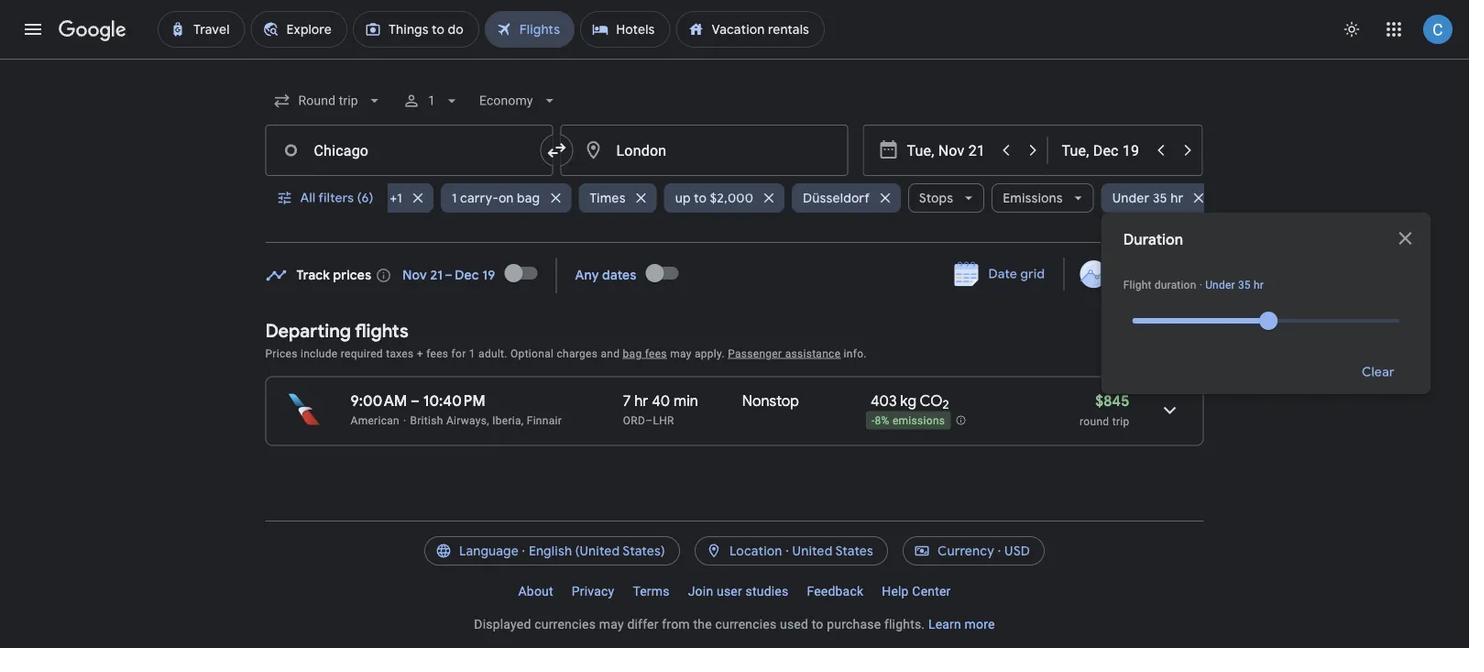 Task type: describe. For each thing, give the bounding box(es) containing it.
clear button
[[1340, 350, 1417, 394]]

join
[[688, 583, 713, 599]]

charges
[[557, 347, 598, 360]]

join user studies
[[688, 583, 789, 599]]

1 for 1
[[428, 93, 435, 108]]

graph
[[1150, 266, 1186, 282]]

35 inside popup button
[[1153, 190, 1168, 206]]

flight
[[1124, 279, 1152, 292]]

flights.
[[885, 616, 925, 632]]

united
[[793, 543, 833, 559]]

main menu image
[[22, 18, 44, 40]]

price graph button
[[1068, 258, 1200, 291]]

british airways, iberia, finnair
[[410, 414, 562, 427]]

hr inside popup button
[[1171, 190, 1184, 206]]

user
[[717, 583, 742, 599]]

+1
[[390, 190, 402, 206]]

help center link
[[873, 577, 960, 606]]

9:00 am – 10:40 pm
[[351, 391, 486, 410]]

date
[[989, 266, 1018, 282]]

departing flights main content
[[265, 251, 1204, 461]]

up
[[675, 190, 691, 206]]

currency
[[938, 543, 995, 559]]

displayed currencies may differ from the currencies used to purchase flights. learn more
[[474, 616, 995, 632]]

8%
[[875, 415, 890, 427]]

differ
[[627, 616, 659, 632]]

Departure time: 9:00 AM. text field
[[351, 391, 407, 410]]

prices include required taxes + fees for 1 adult. optional charges and bag fees may apply. passenger assistance
[[265, 347, 841, 360]]

departing
[[265, 319, 351, 342]]

all filters (6)
[[300, 190, 374, 206]]

emissions
[[893, 415, 945, 427]]

403
[[871, 391, 897, 410]]

from
[[662, 616, 690, 632]]

track
[[297, 267, 330, 284]]

0 horizontal spatial –
[[411, 391, 420, 410]]

to inside popup button
[[694, 190, 707, 206]]

$2,000
[[710, 190, 754, 206]]

price
[[1116, 266, 1147, 282]]

Departure text field
[[907, 126, 991, 175]]

nonstop
[[742, 391, 799, 410]]

oneworld +1
[[326, 190, 402, 206]]

$845
[[1096, 391, 1130, 410]]

leaves o'hare international airport at 9:00 am on tuesday, november 21 and arrives at heathrow airport at 10:40 pm on tuesday, november 21. element
[[351, 391, 486, 410]]

purchase
[[827, 616, 881, 632]]

states)
[[623, 543, 665, 559]]

total duration 7 hr 40 min. element
[[623, 391, 742, 413]]

(6)
[[357, 190, 374, 206]]

usd
[[1005, 543, 1030, 559]]

close dialog image
[[1395, 227, 1417, 249]]

date grid
[[989, 266, 1045, 282]]

grid
[[1021, 266, 1045, 282]]

2 fees from the left
[[645, 347, 667, 360]]

1 carry-on bag
[[452, 190, 540, 206]]

english (united states)
[[529, 543, 665, 559]]

under 35 hr button
[[1102, 176, 1215, 220]]

prices
[[265, 347, 298, 360]]

nov 21 – dec 19
[[403, 267, 495, 284]]

find the best price region
[[265, 251, 1204, 305]]

1 button
[[395, 79, 468, 123]]

nov
[[403, 267, 427, 284]]

1 horizontal spatial under
[[1206, 279, 1235, 292]]

oneworld
[[326, 190, 387, 206]]

Arrival time: 10:40 PM. text field
[[423, 391, 486, 410]]

$845 round trip
[[1080, 391, 1130, 428]]

bag fees button
[[623, 347, 667, 360]]

carry-
[[460, 190, 499, 206]]

displayed
[[474, 616, 531, 632]]

include
[[301, 347, 338, 360]]

loading results progress bar
[[0, 59, 1469, 62]]

prices
[[333, 267, 372, 284]]

min
[[674, 391, 698, 410]]

taxes
[[386, 347, 414, 360]]

british
[[410, 414, 443, 427]]

-8% emissions
[[872, 415, 945, 427]]

flights
[[355, 319, 409, 342]]

all filters (6) button
[[265, 176, 388, 220]]

date grid button
[[941, 258, 1060, 291]]

passenger assistance button
[[728, 347, 841, 360]]

lhr
[[653, 414, 674, 427]]

·
[[1200, 279, 1203, 292]]

2 currencies from the left
[[715, 616, 777, 632]]

adult.
[[479, 347, 508, 360]]

co
[[920, 391, 943, 410]]

1 fees from the left
[[426, 347, 449, 360]]

on
[[499, 190, 514, 206]]

bag inside popup button
[[517, 190, 540, 206]]

and
[[601, 347, 620, 360]]

airways,
[[446, 414, 489, 427]]

1 vertical spatial 35
[[1238, 279, 1251, 292]]

help center
[[882, 583, 951, 599]]

assistance
[[785, 347, 841, 360]]

Return text field
[[1062, 126, 1146, 175]]

about
[[518, 583, 553, 599]]

help
[[882, 583, 909, 599]]

studies
[[746, 583, 789, 599]]

1 inside departing flights main content
[[469, 347, 476, 360]]



Task type: vqa. For each thing, say whether or not it's contained in the screenshot.
the top seat
no



Task type: locate. For each thing, give the bounding box(es) containing it.
stops
[[919, 190, 954, 206]]

to right up
[[694, 190, 707, 206]]

may
[[670, 347, 692, 360], [599, 616, 624, 632]]

1 carry-on bag button
[[441, 176, 571, 220]]

– inside '7 hr 40 min ord – lhr'
[[646, 414, 653, 427]]

under right ·
[[1206, 279, 1235, 292]]

states
[[835, 543, 874, 559]]

departing flights
[[265, 319, 409, 342]]

the
[[693, 616, 712, 632]]

0 horizontal spatial 35
[[1153, 190, 1168, 206]]

0 horizontal spatial 1
[[428, 93, 435, 108]]

1 inside popup button
[[452, 190, 457, 206]]

bag right and
[[623, 347, 642, 360]]

2 horizontal spatial hr
[[1254, 279, 1264, 292]]

0 horizontal spatial bag
[[517, 190, 540, 206]]

hr up duration
[[1171, 190, 1184, 206]]

2 vertical spatial 1
[[469, 347, 476, 360]]

– up british on the left bottom
[[411, 391, 420, 410]]

currencies
[[535, 616, 596, 632], [715, 616, 777, 632]]

0 vertical spatial hr
[[1171, 190, 1184, 206]]

7 hr 40 min ord – lhr
[[623, 391, 698, 427]]

0 horizontal spatial hr
[[635, 391, 648, 410]]

currencies down join user studies link
[[715, 616, 777, 632]]

feedback link
[[798, 577, 873, 606]]

35 up duration
[[1153, 190, 1168, 206]]

0 horizontal spatial under
[[1113, 190, 1150, 206]]

terms link
[[624, 577, 679, 606]]

emissions
[[1003, 190, 1063, 206]]

0 vertical spatial 35
[[1153, 190, 1168, 206]]

– down 40
[[646, 414, 653, 427]]

learn more about tracked prices image
[[375, 267, 392, 284]]

845 US dollars text field
[[1096, 391, 1130, 410]]

iberia,
[[492, 414, 524, 427]]

2
[[943, 397, 949, 413]]

under up duration
[[1113, 190, 1150, 206]]

0 horizontal spatial to
[[694, 190, 707, 206]]

times button
[[579, 176, 657, 220]]

1 vertical spatial –
[[646, 414, 653, 427]]

trip
[[1113, 415, 1130, 428]]

1 vertical spatial under
[[1206, 279, 1235, 292]]

required
[[341, 347, 383, 360]]

1 horizontal spatial currencies
[[715, 616, 777, 632]]

flight details. leaves o'hare international airport at 9:00 am on tuesday, november 21 and arrives at heathrow airport at 10:40 pm on tuesday, november 21. image
[[1148, 388, 1192, 432]]

language
[[459, 543, 519, 559]]

1 horizontal spatial fees
[[645, 347, 667, 360]]

currencies down the privacy link
[[535, 616, 596, 632]]

0 horizontal spatial fees
[[426, 347, 449, 360]]

None field
[[265, 84, 391, 117], [472, 84, 566, 117], [265, 84, 391, 117], [472, 84, 566, 117]]

0 vertical spatial to
[[694, 190, 707, 206]]

düsseldorf
[[803, 190, 870, 206]]

any dates
[[575, 267, 637, 284]]

to
[[694, 190, 707, 206], [812, 616, 824, 632]]

times
[[590, 190, 626, 206]]

0 vertical spatial may
[[670, 347, 692, 360]]

bag inside departing flights main content
[[623, 347, 642, 360]]

1 vertical spatial 1
[[452, 190, 457, 206]]

under 35 hr
[[1113, 190, 1184, 206]]

may left differ
[[599, 616, 624, 632]]

0 horizontal spatial may
[[599, 616, 624, 632]]

terms
[[633, 583, 670, 599]]

2 vertical spatial hr
[[635, 391, 648, 410]]

1 horizontal spatial 35
[[1238, 279, 1251, 292]]

american
[[351, 414, 400, 427]]

1 vertical spatial may
[[599, 616, 624, 632]]

0 vertical spatial under
[[1113, 190, 1150, 206]]

clear
[[1362, 364, 1395, 380]]

under
[[1113, 190, 1150, 206], [1206, 279, 1235, 292]]

403 kg co 2
[[871, 391, 949, 413]]

may inside departing flights main content
[[670, 347, 692, 360]]

feedback
[[807, 583, 864, 599]]

round
[[1080, 415, 1110, 428]]

oneworld +1 button
[[315, 176, 433, 220]]

privacy
[[572, 583, 615, 599]]

1 horizontal spatial to
[[812, 616, 824, 632]]

fees right and
[[645, 347, 667, 360]]

2 horizontal spatial 1
[[469, 347, 476, 360]]

passenger
[[728, 347, 782, 360]]

düsseldorf button
[[792, 176, 901, 220]]

for
[[452, 347, 466, 360]]

used
[[780, 616, 809, 632]]

up to $2,000
[[675, 190, 754, 206]]

united states
[[793, 543, 874, 559]]

7
[[623, 391, 631, 410]]

0 horizontal spatial currencies
[[535, 616, 596, 632]]

bag right on
[[517, 190, 540, 206]]

nonstop flight. element
[[742, 391, 799, 413]]

location
[[730, 543, 782, 559]]

any
[[575, 267, 599, 284]]

track prices
[[297, 267, 372, 284]]

more
[[965, 616, 995, 632]]

may left apply.
[[670, 347, 692, 360]]

to right the used on the right bottom of page
[[812, 616, 824, 632]]

0 vertical spatial –
[[411, 391, 420, 410]]

all
[[300, 190, 316, 206]]

1 inside popup button
[[428, 93, 435, 108]]

1 horizontal spatial bag
[[623, 347, 642, 360]]

1 horizontal spatial 1
[[452, 190, 457, 206]]

1 horizontal spatial may
[[670, 347, 692, 360]]

0 vertical spatial bag
[[517, 190, 540, 206]]

privacy link
[[563, 577, 624, 606]]

hr right 7
[[635, 391, 648, 410]]

None text field
[[265, 125, 553, 176], [561, 125, 848, 176], [265, 125, 553, 176], [561, 125, 848, 176]]

none search field containing duration
[[265, 79, 1432, 394]]

9:00 am
[[351, 391, 407, 410]]

join user studies link
[[679, 577, 798, 606]]

optional
[[511, 347, 554, 360]]

35
[[1153, 190, 1168, 206], [1238, 279, 1251, 292]]

up to $2,000 button
[[664, 176, 785, 220]]

stops button
[[908, 176, 985, 220]]

hr right ·
[[1254, 279, 1264, 292]]

hr
[[1171, 190, 1184, 206], [1254, 279, 1264, 292], [635, 391, 648, 410]]

under inside under 35 hr popup button
[[1113, 190, 1150, 206]]

emissions button
[[992, 176, 1094, 220]]

hr inside '7 hr 40 min ord – lhr'
[[635, 391, 648, 410]]

-
[[872, 415, 875, 427]]

finnair
[[527, 414, 562, 427]]

filters
[[318, 190, 354, 206]]

(united
[[575, 543, 620, 559]]

None search field
[[265, 79, 1432, 394]]

–
[[411, 391, 420, 410], [646, 414, 653, 427]]

duration
[[1124, 231, 1184, 249]]

1 vertical spatial bag
[[623, 347, 642, 360]]

1 for 1 carry-on bag
[[452, 190, 457, 206]]

change appearance image
[[1330, 7, 1374, 51]]

1 horizontal spatial –
[[646, 414, 653, 427]]

35 right ·
[[1238, 279, 1251, 292]]

40
[[652, 391, 670, 410]]

learn more link
[[929, 616, 995, 632]]

1 vertical spatial hr
[[1254, 279, 1264, 292]]

about link
[[509, 577, 563, 606]]

fees right +
[[426, 347, 449, 360]]

dates
[[602, 267, 637, 284]]

1 vertical spatial to
[[812, 616, 824, 632]]

swap origin and destination. image
[[546, 139, 568, 161]]

kg
[[901, 391, 917, 410]]

apply.
[[695, 347, 725, 360]]

1 horizontal spatial hr
[[1171, 190, 1184, 206]]

1 currencies from the left
[[535, 616, 596, 632]]

10:40 pm
[[423, 391, 486, 410]]

0 vertical spatial 1
[[428, 93, 435, 108]]



